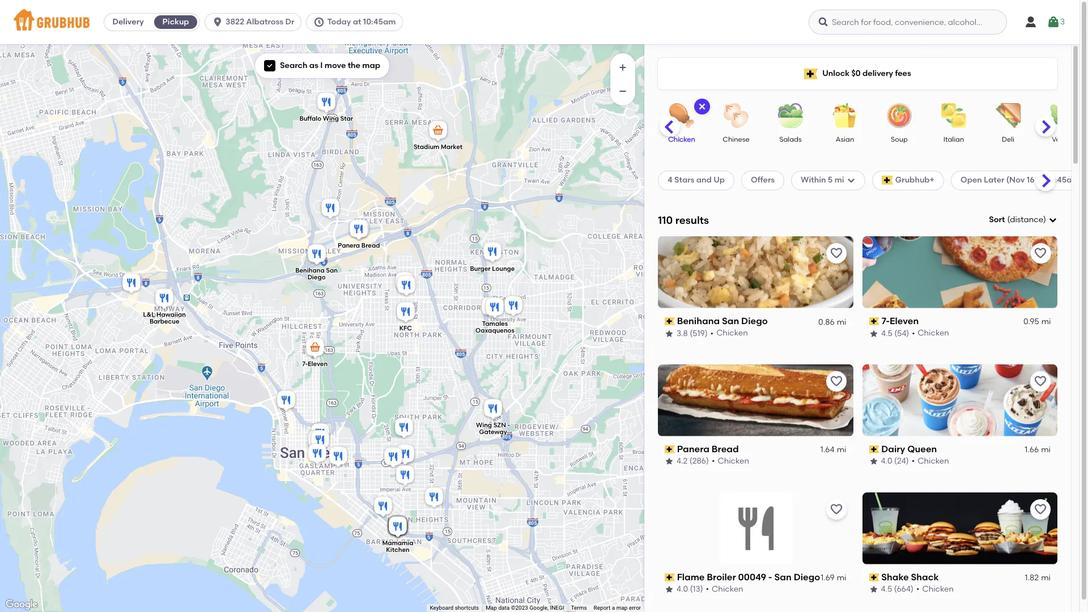 Task type: locate. For each thing, give the bounding box(es) containing it.
0.95 mi
[[1024, 317, 1051, 327]]

0 horizontal spatial diego
[[307, 274, 325, 281]]

1 horizontal spatial ali's chicken & waffles image
[[502, 294, 525, 319]]

1 vertical spatial map
[[617, 605, 628, 611]]

0 vertical spatial save this restaurant image
[[1034, 247, 1048, 260]]

1 vertical spatial diego
[[742, 316, 768, 326]]

save this restaurant button for benihana san diego
[[826, 243, 847, 264]]

svg image for 3822 albatross dr
[[212, 16, 223, 28]]

0 horizontal spatial panera bread
[[338, 242, 380, 250]]

flame broiler 00049 - san diego
[[677, 572, 821, 583]]

16
[[1027, 175, 1035, 185]]

craft meals image
[[309, 429, 331, 454]]

7 eleven image
[[304, 336, 326, 361]]

0 horizontal spatial bread
[[361, 242, 380, 250]]

l&l
[[143, 311, 155, 319]]

el carrito restaurant image
[[372, 495, 394, 520]]

stadium market
[[414, 143, 462, 151]]

1 vertical spatial save this restaurant image
[[1034, 503, 1048, 516]]

today
[[327, 17, 351, 27]]

0 horizontal spatial 4.0
[[677, 585, 688, 594]]

star icon image left 4.5 (54)
[[869, 329, 879, 338]]

7-eleven inside 'map' region
[[302, 361, 327, 368]]

0 horizontal spatial at
[[353, 17, 361, 27]]

salads
[[780, 136, 802, 143]]

5
[[828, 175, 833, 185]]

4.0 left (13)
[[677, 585, 688, 594]]

0 vertical spatial -
[[507, 422, 510, 429]]

4.5 left the (54)
[[881, 328, 893, 338]]

great wall express image
[[306, 429, 329, 454]]

1 horizontal spatial wing
[[476, 422, 492, 429]]

• right the (54)
[[912, 328, 915, 338]]

subscription pass image left flame
[[665, 574, 675, 582]]

1 horizontal spatial benihana
[[677, 316, 720, 326]]

0 horizontal spatial 7-
[[302, 361, 308, 368]]

• chicken right (286)
[[712, 457, 750, 466]]

chicken for panera bread
[[718, 457, 750, 466]]

map right 'a'
[[617, 605, 628, 611]]

• chicken down shack
[[917, 585, 954, 594]]

subscription pass image right 0.86 mi
[[869, 318, 879, 325]]

3.8
[[677, 328, 688, 338]]

subscription pass image for 7-eleven
[[869, 318, 879, 325]]

(519)
[[690, 328, 708, 338]]

0 vertical spatial eleven
[[890, 316, 919, 326]]

star icon image for shake shack
[[869, 585, 879, 594]]

the melt - gaslamp, san diego image
[[306, 442, 329, 467]]

benihana up (519)
[[677, 316, 720, 326]]

diego down benihana san diego icon
[[307, 274, 325, 281]]

benihana up l&l hawaiian barbecue tamales oaxaquenos
[[295, 267, 324, 274]]

• chicken down broiler
[[706, 585, 744, 594]]

mi for benihana san diego
[[837, 317, 847, 327]]

)
[[1044, 215, 1047, 225]]

2 horizontal spatial san
[[775, 572, 792, 583]]

flame
[[677, 572, 705, 583]]

today at 10:45am
[[327, 17, 396, 27]]

at right '16'
[[1037, 175, 1045, 185]]

• chicken for bread
[[712, 457, 750, 466]]

0 vertical spatial diego
[[307, 274, 325, 281]]

4.0
[[881, 457, 893, 466], [677, 585, 688, 594]]

4.5 (54)
[[881, 328, 909, 338]]

diego down benihana san diego logo
[[742, 316, 768, 326]]

grubhub plus flag logo image left grubhub+
[[882, 176, 893, 185]]

carnitas y mariscos las morelianas image
[[394, 464, 416, 489]]

diego left 1.69
[[794, 572, 821, 583]]

svg image left search
[[266, 62, 273, 69]]

save this restaurant image
[[1034, 247, 1048, 260], [1034, 503, 1048, 516]]

wing left szn in the bottom of the page
[[476, 422, 492, 429]]

1 horizontal spatial panera
[[677, 444, 710, 455]]

4.0 down dairy
[[881, 457, 893, 466]]

grubhub plus flag logo image for unlock $0 delivery fees
[[805, 68, 818, 79]]

0 horizontal spatial wing
[[323, 115, 339, 123]]

subscription pass image for benihana san diego
[[665, 318, 675, 325]]

0 vertical spatial san
[[326, 267, 338, 274]]

0 vertical spatial grubhub plus flag logo image
[[805, 68, 818, 79]]

1 horizontal spatial map
[[617, 605, 628, 611]]

chicken down chicken "image"
[[669, 136, 696, 143]]

1 horizontal spatial 4.0
[[881, 457, 893, 466]]

shake shack image
[[275, 389, 297, 414]]

grubhub+
[[896, 175, 935, 185]]

0 vertical spatial map
[[363, 61, 380, 70]]

deli
[[1002, 136, 1015, 143]]

• right (286)
[[712, 457, 715, 466]]

subscription pass image
[[665, 446, 675, 454], [869, 446, 879, 454], [869, 574, 879, 582]]

svg image inside 3 "button"
[[1047, 15, 1061, 29]]

1 horizontal spatial bread
[[712, 444, 739, 455]]

park blvd express image
[[327, 445, 350, 470]]

7-eleven up the (54)
[[882, 316, 919, 326]]

1 vertical spatial ali's chicken & waffles image
[[309, 422, 331, 447]]

svg image left 3822
[[212, 16, 223, 28]]

star icon image left 4.5 (664)
[[869, 585, 879, 594]]

subscription pass image for panera bread
[[665, 446, 675, 454]]

7-eleven logo image
[[863, 236, 1058, 308]]

error
[[629, 605, 641, 611]]

panera up 4.2 (286)
[[677, 444, 710, 455]]

hot thang! nashville hot chicken image
[[386, 515, 409, 540]]

• right (13)
[[706, 585, 709, 594]]

4.0 (13)
[[677, 585, 703, 594]]

0 vertical spatial 4.0
[[881, 457, 893, 466]]

4.5 down the shake
[[881, 585, 893, 594]]

star icon image left 4.2
[[665, 457, 674, 466]]

save this restaurant image for panera bread
[[830, 375, 843, 388]]

1 horizontal spatial 7-
[[882, 316, 890, 326]]

• chicken for queen
[[912, 457, 950, 466]]

mi for panera bread
[[837, 445, 847, 455]]

1 horizontal spatial diego
[[742, 316, 768, 326]]

1 vertical spatial grubhub plus flag logo image
[[882, 176, 893, 185]]

0 vertical spatial ali's chicken & waffles image
[[502, 294, 525, 319]]

0 horizontal spatial eleven
[[308, 361, 327, 368]]

0 horizontal spatial benihana
[[295, 267, 324, 274]]

1 vertical spatial at
[[1037, 175, 1045, 185]]

flame broiler 00049 - san diego image
[[319, 197, 342, 222]]

keyboard shortcuts
[[430, 605, 479, 611]]

chicken
[[669, 136, 696, 143], [717, 328, 748, 338], [918, 328, 950, 338], [718, 457, 750, 466], [918, 457, 950, 466], [712, 585, 744, 594], [923, 585, 954, 594]]

1 vertical spatial wing
[[476, 422, 492, 429]]

3822
[[226, 17, 244, 27]]

0 vertical spatial 7-eleven
[[882, 316, 919, 326]]

subscription pass image for shake shack
[[869, 574, 879, 582]]

open
[[961, 175, 983, 185]]

kitchen
[[386, 546, 409, 554]]

soup
[[891, 136, 908, 143]]

• for eleven
[[912, 328, 915, 338]]

1 vertical spatial 4.0
[[677, 585, 688, 594]]

san right 00049
[[775, 572, 792, 583]]

1 horizontal spatial eleven
[[890, 316, 919, 326]]

star icon image left 4.0 (13)
[[665, 585, 674, 594]]

eleven up the (54)
[[890, 316, 919, 326]]

asian image
[[826, 103, 865, 128]]

chicken for shake shack
[[923, 585, 954, 594]]

shake
[[882, 572, 909, 583]]

• chicken right the (54)
[[912, 328, 950, 338]]

grubhub plus flag logo image
[[805, 68, 818, 79], [882, 176, 893, 185]]

0.95
[[1024, 317, 1039, 327]]

eleven down l&l hawaiian barbecue tamales oaxaquenos
[[308, 361, 327, 368]]

mamamia kitchen
[[382, 540, 413, 554]]

wing left star
[[323, 115, 339, 123]]

save this restaurant image for shake shack
[[1034, 503, 1048, 516]]

(54)
[[895, 328, 909, 338]]

buffalo
[[299, 115, 321, 123]]

0 vertical spatial benihana
[[295, 267, 324, 274]]

diego
[[307, 274, 325, 281], [742, 316, 768, 326], [794, 572, 821, 583]]

• chicken for san
[[711, 328, 748, 338]]

1 vertical spatial 4.5
[[881, 585, 893, 594]]

0.86 mi
[[819, 317, 847, 327]]

0 vertical spatial 4.5
[[881, 328, 893, 338]]

chicken down benihana san diego
[[717, 328, 748, 338]]

chicken down shack
[[923, 585, 954, 594]]

1 horizontal spatial -
[[769, 572, 773, 583]]

star icon image for panera bread
[[665, 457, 674, 466]]

svg image inside 3822 albatross dr button
[[212, 16, 223, 28]]

and
[[697, 175, 712, 185]]

star icon image
[[665, 329, 674, 338], [869, 329, 879, 338], [665, 457, 674, 466], [869, 457, 879, 466], [665, 585, 674, 594], [869, 585, 879, 594]]

0 vertical spatial bread
[[361, 242, 380, 250]]

mi right 0.95
[[1042, 317, 1051, 327]]

2 save this restaurant image from the top
[[1034, 503, 1048, 516]]

minus icon image
[[617, 86, 629, 97]]

7-
[[882, 316, 890, 326], [302, 361, 308, 368]]

benihana inside burger lounge benihana san diego
[[295, 267, 324, 274]]

chicken down 'queen'
[[918, 457, 950, 466]]

san down benihana san diego logo
[[722, 316, 739, 326]]

0 horizontal spatial -
[[507, 422, 510, 429]]

• chicken
[[711, 328, 748, 338], [912, 328, 950, 338], [712, 457, 750, 466], [912, 457, 950, 466], [706, 585, 744, 594], [917, 585, 954, 594]]

0 vertical spatial at
[[353, 17, 361, 27]]

7- up 4.5 (54)
[[882, 316, 890, 326]]

subscription pass image left benihana san diego
[[665, 318, 675, 325]]

mi right 1.66
[[1042, 445, 1051, 455]]

burger
[[470, 265, 491, 272]]

report a map error
[[594, 605, 641, 611]]

1 horizontal spatial panera bread
[[677, 444, 739, 455]]

star icon image left '4.0 (24)'
[[869, 457, 879, 466]]

save this restaurant image for dairy queen
[[1034, 375, 1048, 388]]

1 horizontal spatial at
[[1037, 175, 1045, 185]]

delivery
[[113, 17, 144, 27]]

2 horizontal spatial diego
[[794, 572, 821, 583]]

terms
[[571, 605, 587, 611]]

• right "(24)"
[[912, 457, 915, 466]]

• chicken down 'queen'
[[912, 457, 950, 466]]

chicken down broiler
[[712, 585, 744, 594]]

• for queen
[[912, 457, 915, 466]]

bird-n-bun: fried chicken sandwiches image
[[386, 515, 409, 540]]

2 4.5 from the top
[[881, 585, 893, 594]]

svg image for search as i move the map
[[266, 62, 273, 69]]

search as i move the map
[[280, 61, 380, 70]]

barbecue
[[149, 318, 179, 325]]

(
[[1008, 215, 1010, 225]]

lounge
[[492, 265, 515, 272]]

None field
[[990, 214, 1058, 226]]

at right today
[[353, 17, 361, 27]]

wing
[[323, 115, 339, 123], [476, 422, 492, 429]]

1 vertical spatial -
[[769, 572, 773, 583]]

1.64
[[821, 445, 835, 455]]

ali's chicken & waffles image
[[502, 294, 525, 319], [309, 422, 331, 447]]

the pho shop image
[[120, 272, 143, 297]]

4.5
[[881, 328, 893, 338], [881, 585, 893, 594]]

sort
[[990, 215, 1006, 225]]

3822 albatross dr button
[[205, 13, 306, 31]]

1 4.5 from the top
[[881, 328, 893, 338]]

save this restaurant button for dairy queen
[[1031, 371, 1051, 392]]

chicken image
[[662, 103, 702, 128]]

report
[[594, 605, 611, 611]]

1.82 mi
[[1025, 573, 1051, 583]]

mi right 0.86
[[837, 317, 847, 327]]

7-eleven down l&l hawaiian barbecue tamales oaxaquenos
[[302, 361, 327, 368]]

chicken for 7-eleven
[[918, 328, 950, 338]]

svg image
[[212, 16, 223, 28], [314, 16, 325, 28], [818, 16, 830, 28], [266, 62, 273, 69], [847, 176, 856, 185]]

data
[[499, 605, 510, 611]]

- right szn in the bottom of the page
[[507, 422, 510, 429]]

subscription pass image
[[665, 318, 675, 325], [869, 318, 879, 325], [665, 574, 675, 582]]

eleven inside 'map' region
[[308, 361, 327, 368]]

save this restaurant button for shake shack
[[1031, 499, 1051, 520]]

stadium
[[414, 143, 439, 151]]

deli image
[[989, 103, 1029, 128]]

0 horizontal spatial panera
[[338, 242, 360, 250]]

delivery button
[[104, 13, 152, 31]]

mi right 1.82
[[1042, 573, 1051, 583]]

hawaiian
[[156, 311, 186, 319]]

svg image
[[1025, 15, 1038, 29], [1047, 15, 1061, 29], [698, 102, 707, 111], [1049, 216, 1058, 225]]

mi right 1.64
[[837, 445, 847, 455]]

later
[[984, 175, 1005, 185]]

offers
[[751, 175, 775, 185]]

panera bread inside 'map' region
[[338, 242, 380, 250]]

3
[[1061, 17, 1065, 27]]

seoulcal chicken image
[[386, 515, 409, 540]]

- right 00049
[[769, 572, 773, 583]]

1 horizontal spatial grubhub plus flag logo image
[[882, 176, 893, 185]]

1 vertical spatial panera bread
[[677, 444, 739, 455]]

mi right 1.69
[[837, 573, 847, 583]]

dairy queen image
[[348, 218, 371, 243]]

7- down l&l hawaiian barbecue tamales oaxaquenos
[[302, 361, 308, 368]]

open later (nov 16 at 10:45am)
[[961, 175, 1083, 185]]

panera bread up (286)
[[677, 444, 739, 455]]

frytality loaded fries image
[[386, 515, 409, 540]]

antojitos mexicanos del tepeyac image
[[423, 486, 445, 511]]

grubhub plus flag logo image left unlock at the top right
[[805, 68, 818, 79]]

0 horizontal spatial grubhub plus flag logo image
[[805, 68, 818, 79]]

1 horizontal spatial san
[[722, 316, 739, 326]]

1 vertical spatial 7-eleven
[[302, 361, 327, 368]]

map right the
[[363, 61, 380, 70]]

0 horizontal spatial 7-eleven
[[302, 361, 327, 368]]

buffalo wing star image
[[315, 91, 338, 116]]

terms link
[[571, 605, 587, 611]]

chinese
[[723, 136, 750, 143]]

panera bread logo image
[[658, 364, 854, 436]]

• chicken down benihana san diego
[[711, 328, 748, 338]]

chicken for benihana san diego
[[717, 328, 748, 338]]

0 vertical spatial panera bread
[[338, 242, 380, 250]]

none field containing sort
[[990, 214, 1058, 226]]

chicken right the (54)
[[918, 328, 950, 338]]

wing szn - gateway image
[[482, 397, 504, 422]]

at
[[353, 17, 361, 27], [1037, 175, 1045, 185]]

gateway
[[479, 429, 507, 436]]

star icon image left 3.8
[[665, 329, 674, 338]]

albatross
[[246, 17, 284, 27]]

mi for dairy queen
[[1042, 445, 1051, 455]]

1 vertical spatial 7-
[[302, 361, 308, 368]]

4 stars and up
[[668, 175, 725, 185]]

benihana
[[295, 267, 324, 274], [677, 316, 720, 326]]

1 save this restaurant image from the top
[[1034, 247, 1048, 260]]

• for shack
[[917, 585, 920, 594]]

3822 albatross dr
[[226, 17, 294, 27]]

bread
[[361, 242, 380, 250], [712, 444, 739, 455]]

stadium market image
[[427, 119, 449, 144]]

2 vertical spatial diego
[[794, 572, 821, 583]]

0 horizontal spatial san
[[326, 267, 338, 274]]

the
[[348, 61, 361, 70]]

wing szn - gateway
[[476, 422, 510, 436]]

unlock
[[823, 69, 850, 78]]

panera right benihana san diego icon
[[338, 242, 360, 250]]

chicken right (286)
[[718, 457, 750, 466]]

panera bread
[[338, 242, 380, 250], [677, 444, 739, 455]]

1 vertical spatial eleven
[[308, 361, 327, 368]]

map
[[363, 61, 380, 70], [617, 605, 628, 611]]

save this restaurant image
[[830, 247, 843, 260], [830, 375, 843, 388], [1034, 375, 1048, 388], [830, 503, 843, 516]]

svg image left today
[[314, 16, 325, 28]]

0 vertical spatial panera
[[338, 242, 360, 250]]

• right (519)
[[711, 328, 714, 338]]

1 horizontal spatial 7-eleven
[[882, 316, 919, 326]]

panera bread right benihana san diego icon
[[338, 242, 380, 250]]

10:45am
[[363, 17, 396, 27]]

svg image inside "today at 10:45am" "button"
[[314, 16, 325, 28]]

san up l&l hawaiian barbecue tamales oaxaquenos
[[326, 267, 338, 274]]

• right the (664)
[[917, 585, 920, 594]]



Task type: vqa. For each thing, say whether or not it's contained in the screenshot.


Task type: describe. For each thing, give the bounding box(es) containing it.
• for san
[[711, 328, 714, 338]]

search
[[280, 61, 308, 70]]

chicken for flame broiler 00049 - san diego
[[712, 585, 744, 594]]

vegan
[[1053, 136, 1074, 143]]

at inside "button"
[[353, 17, 361, 27]]

shake shack
[[882, 572, 939, 583]]

rock steady jamaican restaurant image
[[394, 443, 416, 468]]

(13)
[[690, 585, 703, 594]]

jack in the box image
[[479, 295, 502, 320]]

stars
[[675, 175, 695, 185]]

save this restaurant image for 7-eleven
[[1034, 247, 1048, 260]]

panera inside 'map' region
[[338, 242, 360, 250]]

sort ( distance )
[[990, 215, 1047, 225]]

10:45am)
[[1047, 175, 1083, 185]]

4.2
[[677, 457, 688, 466]]

save this restaurant image for flame broiler 00049 - san diego
[[830, 503, 843, 516]]

4.2 (286)
[[677, 457, 709, 466]]

save this restaurant button for flame broiler 00049 - san diego
[[826, 499, 847, 520]]

0 vertical spatial wing
[[323, 115, 339, 123]]

plus icon image
[[617, 62, 629, 73]]

salads image
[[771, 103, 811, 128]]

wing inside wing szn - gateway
[[476, 422, 492, 429]]

keyboard
[[430, 605, 454, 611]]

chinese image
[[717, 103, 756, 128]]

italian image
[[934, 103, 974, 128]]

i
[[320, 61, 323, 70]]

panera bread image
[[347, 218, 370, 243]]

1.66
[[1025, 445, 1039, 455]]

dairy queen logo image
[[863, 364, 1058, 436]]

oaxaquenos
[[475, 327, 514, 334]]

0 vertical spatial 7-
[[882, 316, 890, 326]]

mi for flame broiler 00049 - san diego
[[837, 573, 847, 583]]

bread inside 'map' region
[[361, 242, 380, 250]]

asian
[[836, 136, 855, 143]]

• chicken for eleven
[[912, 328, 950, 338]]

buffalo wing star
[[299, 115, 353, 123]]

la cocina de rosita image
[[382, 446, 405, 471]]

$0
[[852, 69, 861, 78]]

flame broiler 00049 - san diego logo image
[[720, 492, 792, 564]]

today at 10:45am button
[[306, 13, 408, 31]]

l&l hawaiian barbecue image
[[153, 287, 175, 312]]

shack
[[911, 572, 939, 583]]

svg image inside field
[[1049, 216, 1058, 225]]

benihana san diego logo image
[[658, 236, 854, 308]]

szn
[[493, 422, 506, 429]]

main navigation navigation
[[0, 0, 1080, 44]]

map data ©2023 google, inegi
[[486, 605, 564, 611]]

chicken for dairy queen
[[918, 457, 950, 466]]

3 button
[[1047, 12, 1065, 32]]

star icon image for 7-eleven
[[869, 329, 879, 338]]

1.82
[[1025, 573, 1039, 583]]

shortcuts
[[455, 605, 479, 611]]

a
[[612, 605, 615, 611]]

move
[[325, 61, 346, 70]]

within
[[801, 175, 826, 185]]

110
[[658, 214, 673, 227]]

san inside burger lounge benihana san diego
[[326, 267, 338, 274]]

star icon image for flame broiler 00049 - san diego
[[665, 585, 674, 594]]

4.5 for shake
[[881, 585, 893, 594]]

distance
[[1010, 215, 1044, 225]]

keyboard shortcuts button
[[430, 604, 479, 612]]

• for bread
[[712, 457, 715, 466]]

save this restaurant button for panera bread
[[826, 371, 847, 392]]

4.0 for dairy queen
[[881, 457, 893, 466]]

4
[[668, 175, 673, 185]]

dairy
[[882, 444, 906, 455]]

fareast asian fried chicken image
[[386, 515, 409, 540]]

l&l hawaiian barbecue tamales oaxaquenos
[[143, 311, 514, 334]]

star icon image for benihana san diego
[[665, 329, 674, 338]]

Search for food, convenience, alcohol... search field
[[809, 10, 1008, 35]]

benihana san diego
[[677, 316, 768, 326]]

google image
[[3, 598, 40, 612]]

4.5 for 7-
[[881, 328, 893, 338]]

vegan image
[[1043, 103, 1083, 128]]

pickup
[[163, 17, 189, 27]]

1 vertical spatial panera
[[677, 444, 710, 455]]

3.8 (519)
[[677, 328, 708, 338]]

results
[[676, 214, 709, 227]]

0 horizontal spatial map
[[363, 61, 380, 70]]

(664)
[[895, 585, 914, 594]]

4.0 for flame broiler 00049 - san diego
[[677, 585, 688, 594]]

fees
[[896, 69, 912, 78]]

broiler
[[707, 572, 736, 583]]

star icon image for dairy queen
[[869, 457, 879, 466]]

1.64 mi
[[821, 445, 847, 455]]

as
[[309, 61, 319, 70]]

1 vertical spatial san
[[722, 316, 739, 326]]

1 vertical spatial bread
[[712, 444, 739, 455]]

mi for 7-eleven
[[1042, 317, 1051, 327]]

benihana san diego image
[[305, 243, 328, 268]]

1.69
[[821, 573, 835, 583]]

mi right 5
[[835, 175, 845, 185]]

save this restaurant image for benihana san diego
[[830, 247, 843, 260]]

• chicken for shack
[[917, 585, 954, 594]]

7- inside 'map' region
[[302, 361, 308, 368]]

shake shack logo image
[[863, 492, 1058, 564]]

queen
[[908, 444, 937, 455]]

0 horizontal spatial ali's chicken & waffles image
[[309, 422, 331, 447]]

110 results
[[658, 214, 709, 227]]

• chicken for broiler
[[706, 585, 744, 594]]

burger lounge image
[[481, 240, 504, 265]]

1 vertical spatial benihana
[[677, 316, 720, 326]]

unlock $0 delivery fees
[[823, 69, 912, 78]]

soup image
[[880, 103, 920, 128]]

00049
[[739, 572, 767, 583]]

dairy queen
[[882, 444, 937, 455]]

1.69 mi
[[821, 573, 847, 583]]

giorgino's image
[[393, 416, 415, 441]]

2 vertical spatial san
[[775, 572, 792, 583]]

svg image right 5
[[847, 176, 856, 185]]

popeyes image
[[393, 270, 416, 295]]

4.0 (24)
[[881, 457, 909, 466]]

sonic drive-in image
[[395, 274, 418, 299]]

svg image for today at 10:45am
[[314, 16, 325, 28]]

italian
[[944, 136, 965, 143]]

delivery
[[863, 69, 894, 78]]

tamales oaxaquenos image
[[483, 296, 506, 321]]

market
[[441, 143, 462, 151]]

(24)
[[895, 457, 909, 466]]

subscription pass image for dairy queen
[[869, 446, 879, 454]]

subscription pass image for flame broiler 00049 - san diego
[[665, 574, 675, 582]]

diego inside burger lounge benihana san diego
[[307, 274, 325, 281]]

kfc
[[399, 325, 412, 332]]

(nov
[[1007, 175, 1025, 185]]

save this restaurant button for 7-eleven
[[1031, 243, 1051, 264]]

chilakillers image
[[386, 515, 409, 540]]

tamales
[[482, 320, 508, 328]]

mi for shake shack
[[1042, 573, 1051, 583]]

- inside wing szn - gateway
[[507, 422, 510, 429]]

mamamia
[[382, 540, 413, 547]]

• for broiler
[[706, 585, 709, 594]]

map region
[[0, 0, 758, 612]]

svg image up unlock at the top right
[[818, 16, 830, 28]]

grubhub plus flag logo image for grubhub+
[[882, 176, 893, 185]]

kfc image
[[394, 301, 417, 325]]

dr
[[285, 17, 294, 27]]

(286)
[[690, 457, 709, 466]]

mamamia kitchen image
[[386, 515, 409, 540]]



